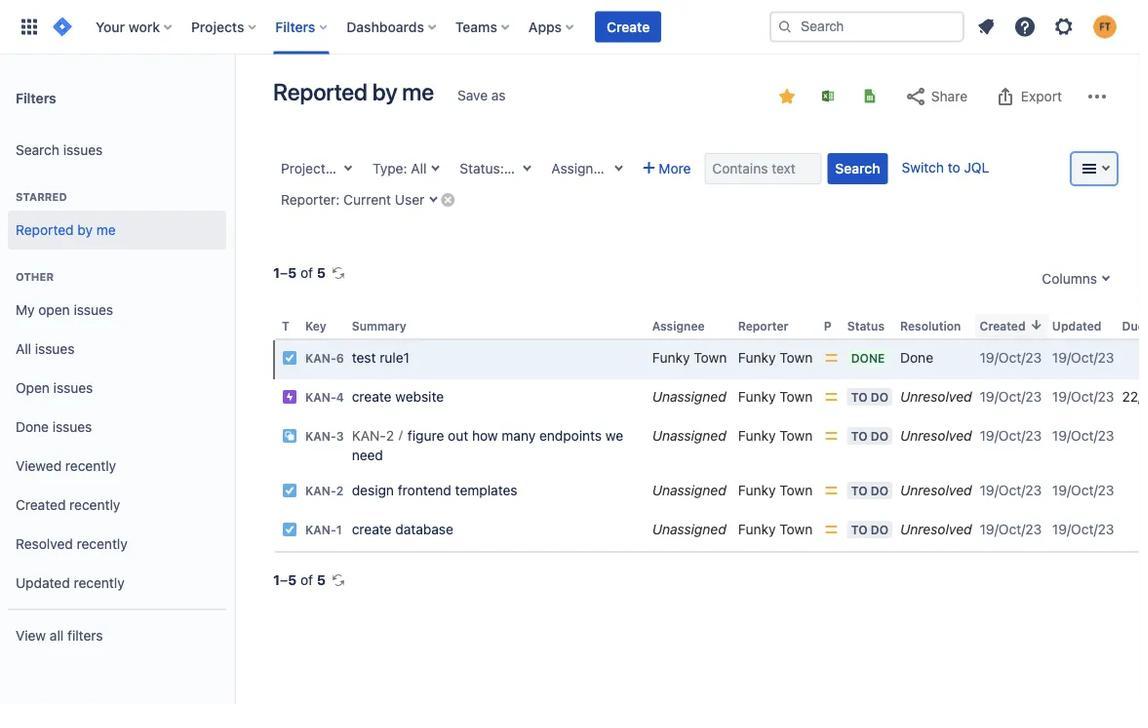 Task type: describe. For each thing, give the bounding box(es) containing it.
task image
[[282, 483, 298, 499]]

export
[[1021, 88, 1062, 104]]

all issues
[[16, 341, 75, 357]]

teams
[[455, 19, 497, 35]]

your
[[96, 19, 125, 35]]

to do for create website
[[851, 390, 889, 404]]

1 horizontal spatial done
[[851, 351, 885, 365]]

to
[[948, 159, 960, 176]]

funky for design frontend templates
[[738, 482, 776, 499]]

current
[[343, 192, 391, 208]]

frontend
[[398, 482, 452, 499]]

created for created recently
[[16, 497, 66, 513]]

to for create website
[[851, 390, 868, 404]]

reporter
[[738, 319, 789, 333]]

1 unresolved from the top
[[900, 389, 972, 405]]

to for design frontend templates
[[851, 484, 868, 498]]

out
[[448, 428, 468, 444]]

website
[[395, 389, 444, 405]]

recently for viewed recently
[[65, 458, 116, 474]]

search issues link
[[8, 131, 226, 170]]

2 horizontal spatial done
[[900, 350, 934, 366]]

figure out how many endpoints we need
[[352, 428, 623, 463]]

test
[[352, 350, 376, 366]]

kan-3
[[305, 430, 344, 443]]

medium image for website
[[824, 389, 840, 405]]

assignee: all
[[551, 160, 632, 177]]

due
[[1122, 319, 1140, 333]]

share link
[[894, 81, 977, 112]]

project: all
[[281, 160, 349, 177]]

unassigned for create database
[[652, 522, 726, 538]]

save as
[[457, 87, 506, 103]]

all for project: all
[[333, 160, 349, 177]]

resolved recently link
[[8, 525, 226, 564]]

5 down the kan-1
[[317, 572, 326, 588]]

kan- for kan-6 test rule1
[[305, 352, 336, 365]]

search for search
[[835, 160, 880, 177]]

recently for updated recently
[[74, 575, 125, 591]]

2 do from the top
[[871, 429, 889, 443]]

share
[[931, 88, 968, 104]]

summary
[[352, 319, 406, 333]]

funky for test rule1
[[738, 350, 776, 366]]

issues for search issues
[[63, 142, 103, 158]]

issues for open issues
[[53, 380, 93, 396]]

database
[[395, 522, 453, 538]]

medium image for rule1
[[824, 350, 840, 366]]

filters inside dropdown button
[[275, 19, 315, 35]]

issues right the open
[[74, 302, 113, 318]]

view all filters link
[[8, 616, 226, 655]]

columns button
[[1032, 263, 1117, 295]]

6
[[336, 352, 344, 365]]

do for design frontend templates
[[871, 484, 889, 498]]

teams button
[[450, 11, 517, 42]]

2 to from the top
[[851, 429, 868, 443]]

kan-1
[[305, 523, 342, 537]]

all inside 'all issues' link
[[16, 341, 31, 357]]

0 vertical spatial kan-2 link
[[352, 428, 404, 444]]

1 horizontal spatial by
[[372, 78, 397, 105]]

create website link
[[352, 389, 444, 405]]

save
[[457, 87, 488, 103]]

done issues link
[[8, 408, 226, 447]]

filters
[[67, 628, 103, 644]]

2 unassigned from the top
[[652, 428, 726, 444]]

2 unresolved from the top
[[900, 428, 972, 444]]

medium image for unresolved 19/oct/23
[[824, 522, 840, 538]]

kan-6 test rule1
[[305, 350, 410, 366]]

your work
[[96, 19, 160, 35]]

funky town link for create website
[[738, 389, 813, 405]]

all for type: all
[[411, 160, 427, 177]]

other
[[16, 271, 54, 283]]

starred
[[16, 191, 67, 203]]

viewed recently
[[16, 458, 116, 474]]

all issues link
[[8, 330, 226, 369]]

created recently link
[[8, 486, 226, 525]]

test rule1 link
[[352, 350, 410, 366]]

unassigned for design frontend templates
[[652, 482, 726, 499]]

to do for create database
[[851, 523, 889, 537]]

resolution
[[900, 319, 961, 333]]

task image for create database
[[282, 522, 298, 538]]

5 up key on the left of page
[[317, 265, 326, 281]]

22/
[[1122, 389, 1140, 405]]

viewed recently link
[[8, 447, 226, 486]]

done inside other group
[[16, 419, 49, 435]]

funky town for create website
[[738, 389, 813, 405]]

columns
[[1042, 271, 1097, 287]]

4 unresolved from the top
[[900, 522, 972, 538]]

town for design frontend templates
[[780, 482, 813, 499]]

projects
[[191, 19, 244, 35]]

your work button
[[90, 11, 179, 42]]

kan-6 link
[[305, 352, 344, 365]]

design
[[352, 482, 394, 499]]

appswitcher icon image
[[18, 15, 41, 39]]

my
[[16, 302, 35, 318]]

2 1 – 5 of 5 from the top
[[273, 572, 326, 588]]

templates
[[455, 482, 518, 499]]

epic image
[[282, 389, 298, 405]]

me inside reported by me link
[[96, 222, 116, 238]]

jira software image
[[51, 15, 74, 39]]

search button
[[828, 153, 888, 184]]

3 unresolved from the top
[[900, 482, 972, 499]]

viewed
[[16, 458, 62, 474]]

funky town link for create database
[[738, 522, 813, 538]]

created recently
[[16, 497, 120, 513]]

1 unresolved 19/oct/23 from the top
[[900, 389, 1042, 405]]

remove criteria image
[[440, 192, 456, 207]]

19/oct/23 22/
[[1052, 389, 1140, 405]]

create database
[[352, 522, 453, 538]]

settings image
[[1052, 15, 1076, 39]]

all
[[50, 628, 64, 644]]

create
[[607, 19, 650, 35]]

reported by me link
[[8, 211, 226, 250]]

0 horizontal spatial small image
[[779, 89, 795, 104]]

updated recently link
[[8, 564, 226, 603]]

town for create database
[[780, 522, 813, 538]]

1 vertical spatial filters
[[16, 89, 56, 106]]

funky town link for design frontend templates
[[738, 482, 813, 499]]

subtask image
[[282, 428, 298, 444]]

reported by me inside starred group
[[16, 222, 116, 238]]

project:
[[281, 160, 329, 177]]

more button
[[635, 153, 699, 184]]

figure
[[408, 428, 444, 444]]



Task type: vqa. For each thing, say whether or not it's contained in the screenshot.
tip:
no



Task type: locate. For each thing, give the bounding box(es) containing it.
medium image for kan-2 design frontend templates
[[824, 483, 840, 499]]

search left switch
[[835, 160, 880, 177]]

2
[[386, 428, 394, 444], [336, 484, 344, 498]]

town
[[694, 350, 727, 366], [780, 350, 813, 366], [780, 389, 813, 405], [780, 428, 813, 444], [780, 482, 813, 499], [780, 522, 813, 538]]

task image
[[282, 350, 298, 366], [282, 522, 298, 538]]

4 to do from the top
[[851, 523, 889, 537]]

search image
[[777, 19, 793, 35]]

updated down resolved
[[16, 575, 70, 591]]

assignee:
[[551, 160, 613, 177]]

banner containing your work
[[0, 0, 1140, 55]]

work
[[128, 19, 160, 35]]

created down viewed
[[16, 497, 66, 513]]

dashboards button
[[341, 11, 444, 42]]

1 create from the top
[[352, 389, 392, 405]]

funky town for create database
[[738, 522, 813, 538]]

switch to jql
[[902, 159, 989, 176]]

0 horizontal spatial filters
[[16, 89, 56, 106]]

town for test rule1
[[780, 350, 813, 366]]

me down search issues link
[[96, 222, 116, 238]]

resolved
[[16, 536, 73, 552]]

all right assignee: on the top of the page
[[616, 160, 632, 177]]

2 unresolved 19/oct/23 from the top
[[900, 428, 1042, 444]]

kan- right task icon
[[305, 484, 336, 498]]

0 vertical spatial 2
[[386, 428, 394, 444]]

0 vertical spatial 1 – 5 of 5
[[273, 265, 326, 281]]

1 horizontal spatial reported
[[273, 78, 368, 105]]

done down open
[[16, 419, 49, 435]]

switch
[[902, 159, 944, 176]]

create database link
[[352, 522, 453, 538]]

1 vertical spatial kan-2 link
[[305, 484, 344, 498]]

19/oct/23
[[980, 350, 1042, 366], [1052, 350, 1114, 366], [980, 389, 1042, 405], [1052, 389, 1114, 405], [980, 428, 1042, 444], [1052, 428, 1114, 444], [980, 482, 1042, 499], [1052, 482, 1114, 499], [980, 522, 1042, 538], [1052, 522, 1114, 538]]

2 task image from the top
[[282, 522, 298, 538]]

reported down filters dropdown button at top left
[[273, 78, 368, 105]]

figure out how many endpoints we need link
[[352, 428, 623, 463]]

1 vertical spatial create
[[352, 522, 392, 538]]

1 vertical spatial small image
[[1029, 317, 1045, 333]]

3 to do from the top
[[851, 484, 889, 498]]

1 vertical spatial reported
[[16, 222, 74, 238]]

1 vertical spatial reported by me
[[16, 222, 116, 238]]

4 do from the top
[[871, 523, 889, 537]]

issues
[[63, 142, 103, 158], [74, 302, 113, 318], [35, 341, 75, 357], [53, 380, 93, 396], [52, 419, 92, 435]]

done down resolution
[[900, 350, 934, 366]]

0 vertical spatial 1
[[273, 265, 280, 281]]

3 to from the top
[[851, 484, 868, 498]]

done
[[900, 350, 934, 366], [851, 351, 885, 365], [16, 419, 49, 435]]

issues for done issues
[[52, 419, 92, 435]]

0 horizontal spatial updated
[[16, 575, 70, 591]]

1 vertical spatial medium image
[[824, 522, 840, 538]]

reported by me down starred
[[16, 222, 116, 238]]

issues up starred
[[63, 142, 103, 158]]

open issues link
[[8, 369, 226, 408]]

2 medium image from the top
[[824, 389, 840, 405]]

1 vertical spatial –
[[280, 572, 288, 588]]

0 vertical spatial medium image
[[824, 483, 840, 499]]

funky town link for test rule1
[[738, 350, 813, 366]]

me
[[402, 78, 434, 105], [96, 222, 116, 238]]

issues up viewed recently
[[52, 419, 92, 435]]

by down primary element
[[372, 78, 397, 105]]

funky
[[652, 350, 690, 366], [738, 350, 776, 366], [738, 389, 776, 405], [738, 428, 776, 444], [738, 482, 776, 499], [738, 522, 776, 538]]

1 – from the top
[[280, 265, 288, 281]]

kan- inside kan-6 test rule1
[[305, 352, 336, 365]]

0 vertical spatial filters
[[275, 19, 315, 35]]

1 – 5 of 5
[[273, 265, 326, 281], [273, 572, 326, 588]]

0 vertical spatial of
[[300, 265, 313, 281]]

export button
[[984, 81, 1072, 112]]

open
[[38, 302, 70, 318]]

kan- up need
[[352, 428, 386, 444]]

1 of from the top
[[300, 265, 313, 281]]

1 horizontal spatial updated
[[1052, 319, 1102, 333]]

kan- for kan-2 design frontend templates
[[305, 484, 336, 498]]

issues for all issues
[[35, 341, 75, 357]]

funky town for test rule1
[[738, 350, 813, 366]]

2 create from the top
[[352, 522, 392, 538]]

me left save
[[402, 78, 434, 105]]

open in google sheets image
[[862, 88, 878, 104]]

– down task icon
[[280, 572, 288, 588]]

created
[[980, 319, 1026, 333], [16, 497, 66, 513]]

kan-2 link right task icon
[[305, 484, 344, 498]]

1 vertical spatial 2
[[336, 484, 344, 498]]

view
[[16, 628, 46, 644]]

all for status: all
[[508, 160, 523, 177]]

type:
[[373, 160, 407, 177]]

1 do from the top
[[871, 390, 889, 404]]

2 inside kan-2 design frontend templates
[[336, 484, 344, 498]]

0 horizontal spatial search
[[16, 142, 59, 158]]

1 vertical spatial by
[[77, 222, 93, 238]]

user
[[395, 192, 425, 208]]

1
[[273, 265, 280, 281], [336, 523, 342, 537], [273, 572, 280, 588]]

0 vertical spatial task image
[[282, 350, 298, 366]]

reported inside starred group
[[16, 222, 74, 238]]

search issues
[[16, 142, 103, 158]]

small image
[[779, 89, 795, 104], [1029, 317, 1045, 333]]

recently
[[65, 458, 116, 474], [69, 497, 120, 513], [77, 536, 128, 552], [74, 575, 125, 591]]

town for create website
[[780, 389, 813, 405]]

need
[[352, 447, 383, 463]]

1 horizontal spatial 2
[[386, 428, 394, 444]]

updated inside other group
[[16, 575, 70, 591]]

kan- inside kan-4 create website
[[305, 391, 336, 404]]

1 horizontal spatial reported by me
[[273, 78, 434, 105]]

search for search issues
[[16, 142, 59, 158]]

to do for design frontend templates
[[851, 484, 889, 498]]

0 vertical spatial updated
[[1052, 319, 1102, 333]]

1 horizontal spatial created
[[980, 319, 1026, 333]]

0 vertical spatial reported
[[273, 78, 368, 105]]

recently for resolved recently
[[77, 536, 128, 552]]

reported
[[273, 78, 368, 105], [16, 222, 74, 238]]

1 vertical spatial 1
[[336, 523, 342, 537]]

0 vertical spatial medium image
[[824, 350, 840, 366]]

filters up search issues at the top of page
[[16, 89, 56, 106]]

all down my
[[16, 341, 31, 357]]

1 vertical spatial task image
[[282, 522, 298, 538]]

4 unresolved 19/oct/23 from the top
[[900, 522, 1042, 538]]

2 for kan-2
[[386, 428, 394, 444]]

1 to from the top
[[851, 390, 868, 404]]

kan-2 link up need
[[352, 428, 404, 444]]

1 – 5 of 5 up t
[[273, 265, 326, 281]]

kan-1 link
[[305, 523, 342, 537]]

resolved recently
[[16, 536, 128, 552]]

0 horizontal spatial me
[[96, 222, 116, 238]]

1 vertical spatial search
[[835, 160, 880, 177]]

do for create database
[[871, 523, 889, 537]]

1 horizontal spatial me
[[402, 78, 434, 105]]

2 to do from the top
[[851, 429, 889, 443]]

5
[[288, 265, 297, 281], [317, 265, 326, 281], [288, 572, 297, 588], [317, 572, 326, 588]]

key
[[305, 319, 326, 333]]

kan- right the epic 'image'
[[305, 391, 336, 404]]

how
[[472, 428, 498, 444]]

1 to do from the top
[[851, 390, 889, 404]]

– up t
[[280, 265, 288, 281]]

0 vertical spatial created
[[980, 319, 1026, 333]]

0 horizontal spatial 2
[[336, 484, 344, 498]]

3 medium image from the top
[[824, 428, 840, 444]]

reporter: current user
[[281, 192, 425, 208]]

view all filters
[[16, 628, 103, 644]]

0 horizontal spatial by
[[77, 222, 93, 238]]

do for create website
[[871, 390, 889, 404]]

notifications image
[[974, 15, 998, 39]]

to for create database
[[851, 523, 868, 537]]

design frontend templates link
[[352, 482, 518, 499]]

0 vertical spatial search
[[16, 142, 59, 158]]

open in microsoft excel image
[[820, 88, 836, 104]]

0 horizontal spatial kan-2 link
[[305, 484, 344, 498]]

all for assignee: all
[[616, 160, 632, 177]]

–
[[280, 265, 288, 281], [280, 572, 288, 588]]

kan-3 link
[[305, 430, 344, 443]]

switch to jql link
[[902, 159, 989, 176]]

unresolved 19/oct/23
[[900, 389, 1042, 405], [900, 428, 1042, 444], [900, 482, 1042, 499], [900, 522, 1042, 538]]

create down the design
[[352, 522, 392, 538]]

done issues
[[16, 419, 92, 435]]

endpoints
[[539, 428, 602, 444]]

5 down task icon
[[288, 572, 297, 588]]

sidebar navigation image
[[213, 78, 256, 117]]

many
[[502, 428, 536, 444]]

apps button
[[523, 11, 581, 42]]

1 medium image from the top
[[824, 483, 840, 499]]

help image
[[1013, 15, 1037, 39]]

recently down resolved recently link
[[74, 575, 125, 591]]

1 horizontal spatial filters
[[275, 19, 315, 35]]

as
[[491, 87, 506, 103]]

Search field
[[770, 11, 965, 42]]

1 1 – 5 of 5 from the top
[[273, 265, 326, 281]]

to
[[851, 390, 868, 404], [851, 429, 868, 443], [851, 484, 868, 498], [851, 523, 868, 537]]

save as button
[[448, 80, 516, 111]]

2 vertical spatial medium image
[[824, 428, 840, 444]]

3 unassigned from the top
[[652, 482, 726, 499]]

updated
[[1052, 319, 1102, 333], [16, 575, 70, 591]]

p
[[824, 319, 832, 333]]

0 horizontal spatial done
[[16, 419, 49, 435]]

all up reporter: current user
[[333, 160, 349, 177]]

we
[[606, 428, 623, 444]]

0 vertical spatial create
[[352, 389, 392, 405]]

unresolved
[[900, 389, 972, 405], [900, 428, 972, 444], [900, 482, 972, 499], [900, 522, 972, 538]]

0 vertical spatial me
[[402, 78, 434, 105]]

other group
[[8, 250, 226, 609]]

0 vertical spatial –
[[280, 265, 288, 281]]

0 vertical spatial reported by me
[[273, 78, 434, 105]]

by
[[372, 78, 397, 105], [77, 222, 93, 238]]

starred group
[[8, 170, 226, 256]]

done down status
[[851, 351, 885, 365]]

my open issues link
[[8, 291, 226, 330]]

kan- for kan-1
[[305, 523, 336, 537]]

jira software image
[[51, 15, 74, 39]]

jql
[[964, 159, 989, 176]]

4 unassigned from the top
[[652, 522, 726, 538]]

dashboards
[[347, 19, 424, 35]]

2 medium image from the top
[[824, 522, 840, 538]]

updated for updated
[[1052, 319, 1102, 333]]

1 task image from the top
[[282, 350, 298, 366]]

funky town for design frontend templates
[[738, 482, 813, 499]]

funky town link
[[652, 350, 727, 366], [738, 350, 813, 366], [738, 389, 813, 405], [738, 428, 813, 444], [738, 482, 813, 499], [738, 522, 813, 538]]

status
[[847, 319, 885, 333]]

small image left open in microsoft excel image
[[779, 89, 795, 104]]

0 vertical spatial small image
[[779, 89, 795, 104]]

funky town
[[652, 350, 727, 366], [738, 350, 813, 366], [738, 389, 813, 405], [738, 428, 813, 444], [738, 482, 813, 499], [738, 522, 813, 538]]

medium image
[[824, 483, 840, 499], [824, 522, 840, 538]]

reported by me
[[273, 78, 434, 105], [16, 222, 116, 238]]

kan- inside kan-2 design frontend templates
[[305, 484, 336, 498]]

4
[[336, 391, 344, 404]]

search up starred
[[16, 142, 59, 158]]

created for created
[[980, 319, 1026, 333]]

1 horizontal spatial search
[[835, 160, 880, 177]]

assignee
[[652, 319, 705, 333]]

4 to from the top
[[851, 523, 868, 537]]

2 – from the top
[[280, 572, 288, 588]]

0 horizontal spatial reported by me
[[16, 222, 116, 238]]

filters right the projects dropdown button
[[275, 19, 315, 35]]

more
[[659, 160, 691, 177]]

2 vertical spatial 1
[[273, 572, 280, 588]]

0 horizontal spatial created
[[16, 497, 66, 513]]

0 vertical spatial by
[[372, 78, 397, 105]]

reported down starred
[[16, 222, 74, 238]]

updated recently
[[16, 575, 125, 591]]

3 unresolved 19/oct/23 from the top
[[900, 482, 1042, 499]]

recently down created recently link
[[77, 536, 128, 552]]

create button
[[595, 11, 662, 42]]

3 do from the top
[[871, 484, 889, 498]]

recently for created recently
[[69, 497, 120, 513]]

apps
[[529, 19, 562, 35]]

created right resolution
[[980, 319, 1026, 333]]

by up my open issues
[[77, 222, 93, 238]]

kan- right subtask image
[[305, 430, 336, 443]]

kan- for kan-3
[[305, 430, 336, 443]]

search inside button
[[835, 160, 880, 177]]

all right 'status:'
[[508, 160, 523, 177]]

1 medium image from the top
[[824, 350, 840, 366]]

1 vertical spatial 1 – 5 of 5
[[273, 572, 326, 588]]

updated for updated recently
[[16, 575, 70, 591]]

reported by me down dashboards on the top left of page
[[273, 78, 434, 105]]

kan- for kan-4 create website
[[305, 391, 336, 404]]

1 – 5 of 5 down the kan-1 link
[[273, 572, 326, 588]]

2 of from the top
[[300, 572, 313, 588]]

of up key on the left of page
[[300, 265, 313, 281]]

2 for kan-2 design frontend templates
[[336, 484, 344, 498]]

1 vertical spatial created
[[16, 497, 66, 513]]

5 up t
[[288, 265, 297, 281]]

0 horizontal spatial reported
[[16, 222, 74, 238]]

open
[[16, 380, 50, 396]]

your profile and settings image
[[1093, 15, 1117, 39]]

status: all
[[460, 160, 523, 177]]

created inside other group
[[16, 497, 66, 513]]

my open issues
[[16, 302, 113, 318]]

1 vertical spatial medium image
[[824, 389, 840, 405]]

2 left the design
[[336, 484, 344, 498]]

1 unassigned from the top
[[652, 389, 726, 405]]

kan- down key on the left of page
[[305, 352, 336, 365]]

banner
[[0, 0, 1140, 55]]

task image for test rule1
[[282, 350, 298, 366]]

1 vertical spatial updated
[[16, 575, 70, 591]]

kan- for kan-2
[[352, 428, 386, 444]]

recently down viewed recently link
[[69, 497, 120, 513]]

reporter:
[[281, 192, 340, 208]]

task image down t
[[282, 350, 298, 366]]

funky for create website
[[738, 389, 776, 405]]

medium image
[[824, 350, 840, 366], [824, 389, 840, 405], [824, 428, 840, 444]]

by inside starred group
[[77, 222, 93, 238]]

open issues
[[16, 380, 93, 396]]

unassigned for create website
[[652, 389, 726, 405]]

1 vertical spatial of
[[300, 572, 313, 588]]

of down the kan-1
[[300, 572, 313, 588]]

to do
[[851, 390, 889, 404], [851, 429, 889, 443], [851, 484, 889, 498], [851, 523, 889, 537]]

2 left figure
[[386, 428, 394, 444]]

issues right open
[[53, 380, 93, 396]]

funky for create database
[[738, 522, 776, 538]]

1 horizontal spatial kan-2 link
[[352, 428, 404, 444]]

issues up open issues
[[35, 341, 75, 357]]

small image down columns
[[1029, 317, 1045, 333]]

recently up created recently
[[65, 458, 116, 474]]

1 horizontal spatial small image
[[1029, 317, 1045, 333]]

kan-4 link
[[305, 391, 344, 404]]

Search issues using keywords text field
[[705, 153, 822, 184]]

kan- left create database
[[305, 523, 336, 537]]

create right 4 at left
[[352, 389, 392, 405]]

task image left the kan-1 link
[[282, 522, 298, 538]]

updated down columns button
[[1052, 319, 1102, 333]]

kan-2 link
[[352, 428, 404, 444], [305, 484, 344, 498]]

1 vertical spatial me
[[96, 222, 116, 238]]

kan-4 create website
[[305, 389, 444, 405]]

all right the type:
[[411, 160, 427, 177]]

primary element
[[12, 0, 770, 54]]

rule1
[[380, 350, 410, 366]]



